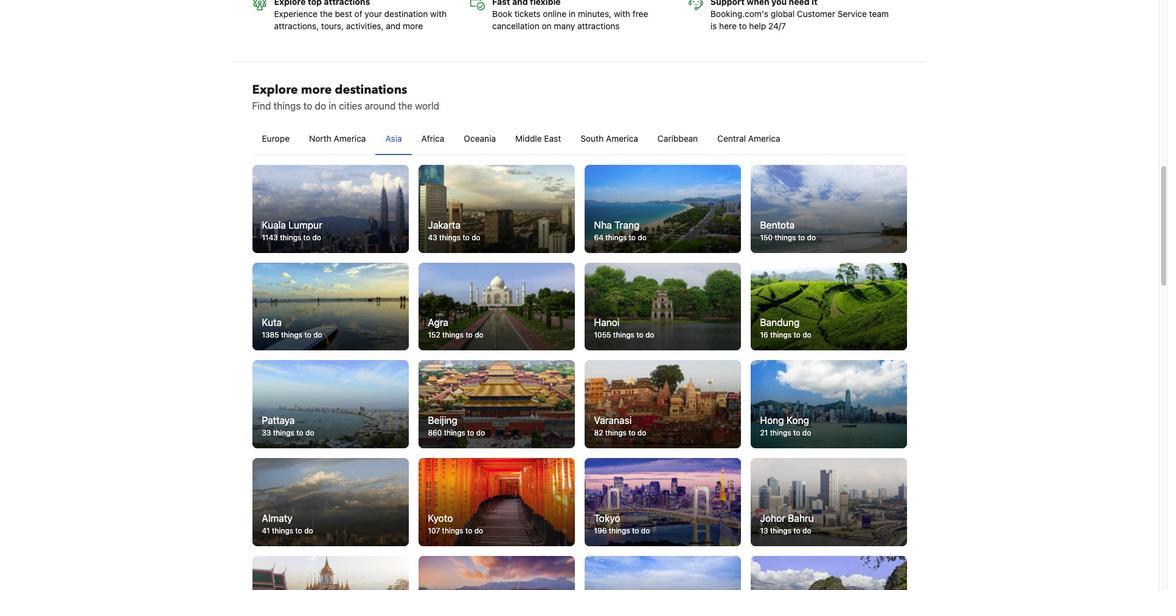 Task type: describe. For each thing, give the bounding box(es) containing it.
do for almaty
[[304, 526, 313, 535]]

hanoi image
[[584, 263, 741, 351]]

lumpur
[[288, 220, 322, 230]]

107
[[428, 526, 440, 535]]

do for beijing
[[476, 428, 485, 437]]

bandung image
[[750, 263, 907, 351]]

things for hanoi
[[613, 331, 634, 340]]

almaty 41 things to do
[[262, 513, 313, 535]]

kuala lumpur image
[[252, 165, 409, 253]]

explore more destinations find things to do in cities around the world
[[252, 82, 439, 111]]

41
[[262, 526, 270, 535]]

middle east button
[[506, 123, 571, 155]]

bandung
[[760, 317, 800, 328]]

21
[[760, 428, 768, 437]]

hanoi 1055 things to do
[[594, 317, 654, 340]]

tickets
[[515, 9, 541, 19]]

america for central america
[[748, 133, 780, 144]]

coron image
[[750, 556, 907, 590]]

do for hanoi
[[645, 331, 654, 340]]

north
[[309, 133, 331, 144]]

to inside hong kong 21 things to do
[[793, 428, 800, 437]]

more inside experience the best of your destination with attractions, tours, activities, and more
[[403, 21, 423, 31]]

cancellation
[[492, 21, 539, 31]]

do for varanasi
[[638, 428, 646, 437]]

online
[[543, 9, 566, 19]]

1143
[[262, 233, 278, 242]]

asia button
[[376, 123, 412, 155]]

team
[[869, 9, 889, 19]]

to inside nha trang 64 things to do
[[629, 233, 636, 242]]

to inside agra 152 things to do
[[466, 331, 473, 340]]

seoul image
[[418, 556, 575, 590]]

to inside almaty 41 things to do
[[295, 526, 302, 535]]

south america button
[[571, 123, 648, 155]]

your
[[365, 9, 382, 19]]

booking.com's global customer service team is here to help 24/7
[[711, 9, 889, 31]]

do for tokyo
[[641, 526, 650, 535]]

pattaya 33 things to do
[[262, 415, 314, 437]]

global
[[771, 9, 795, 19]]

booking.com's
[[711, 9, 768, 19]]

bentota 150 things to do
[[760, 220, 816, 242]]

osaka image
[[584, 556, 741, 590]]

beijing
[[428, 415, 457, 426]]

varanasi 82 things to do
[[594, 415, 646, 437]]

attractions,
[[274, 21, 319, 31]]

around
[[365, 101, 396, 111]]

book tickets online in minutes, with free cancellation on many attractions
[[492, 9, 648, 31]]

more inside explore more destinations find things to do in cities around the world
[[301, 82, 332, 98]]

explore
[[252, 82, 298, 98]]

south america
[[581, 133, 638, 144]]

the inside experience the best of your destination with attractions, tours, activities, and more
[[320, 9, 333, 19]]

kuala
[[262, 220, 286, 230]]

is
[[711, 21, 717, 31]]

caribbean
[[658, 133, 698, 144]]

tokyo image
[[584, 458, 741, 546]]

beijing 860 things to do
[[428, 415, 485, 437]]

johor bahru 13 things to do
[[760, 513, 814, 535]]

here
[[719, 21, 737, 31]]

do inside kuala lumpur 1143 things to do
[[312, 233, 321, 242]]

43
[[428, 233, 437, 242]]

east
[[544, 133, 561, 144]]

things for bentota
[[775, 233, 796, 242]]

things for tokyo
[[609, 526, 630, 535]]

things inside kuala lumpur 1143 things to do
[[280, 233, 301, 242]]

do for pattaya
[[305, 428, 314, 437]]

of
[[354, 9, 362, 19]]

experience the best of your destination with attractions, tours, activities, and more
[[274, 9, 447, 31]]

america for south america
[[606, 133, 638, 144]]

on
[[542, 21, 552, 31]]

in inside explore more destinations find things to do in cities around the world
[[329, 101, 336, 111]]

varanasi
[[594, 415, 632, 426]]

pattaya image
[[252, 360, 409, 448]]

africa button
[[412, 123, 454, 155]]

things for agra
[[442, 331, 464, 340]]

minutes,
[[578, 9, 612, 19]]

the inside explore more destinations find things to do in cities around the world
[[398, 101, 412, 111]]

to inside jakarta 43 things to do
[[463, 233, 470, 242]]

with inside experience the best of your destination with attractions, tours, activities, and more
[[430, 9, 447, 19]]

kuta image
[[252, 263, 409, 351]]

hong kong 21 things to do
[[760, 415, 811, 437]]

to inside explore more destinations find things to do in cities around the world
[[303, 101, 312, 111]]

kong
[[787, 415, 809, 426]]

13
[[760, 526, 768, 535]]

kyoto image
[[418, 458, 575, 546]]

things for beijing
[[444, 428, 465, 437]]

things for varanasi
[[605, 428, 627, 437]]

to inside varanasi 82 things to do
[[629, 428, 635, 437]]

hong
[[760, 415, 784, 426]]

tours,
[[321, 21, 344, 31]]

to inside the hanoi 1055 things to do
[[636, 331, 643, 340]]

things for pattaya
[[273, 428, 294, 437]]

do inside hong kong 21 things to do
[[802, 428, 811, 437]]

jakarta image
[[418, 165, 575, 253]]

bentota
[[760, 220, 795, 230]]

middle east
[[515, 133, 561, 144]]

find
[[252, 101, 271, 111]]

free
[[633, 9, 648, 19]]

agra
[[428, 317, 449, 328]]

book
[[492, 9, 512, 19]]

attractions
[[577, 21, 620, 31]]

agra 152 things to do
[[428, 317, 483, 340]]

1055
[[594, 331, 611, 340]]

things for almaty
[[272, 526, 293, 535]]

pattaya
[[262, 415, 295, 426]]

best
[[335, 9, 352, 19]]

860
[[428, 428, 442, 437]]

do for kyoto
[[474, 526, 483, 535]]

150
[[760, 233, 773, 242]]

tokyo 196 things to do
[[594, 513, 650, 535]]

varanasi image
[[584, 360, 741, 448]]

caribbean button
[[648, 123, 708, 155]]

beijing image
[[418, 360, 575, 448]]

almaty image
[[252, 458, 409, 546]]

things for kyoto
[[442, 526, 463, 535]]



Task type: vqa. For each thing, say whether or not it's contained in the screenshot.
107
yes



Task type: locate. For each thing, give the bounding box(es) containing it.
to right 41
[[295, 526, 302, 535]]

to right 107
[[465, 526, 472, 535]]

24/7
[[768, 21, 786, 31]]

1 horizontal spatial the
[[398, 101, 412, 111]]

do inside the hanoi 1055 things to do
[[645, 331, 654, 340]]

johor bahru image
[[750, 458, 907, 546]]

16
[[760, 331, 768, 340]]

1 horizontal spatial america
[[606, 133, 638, 144]]

to inside kuta 1385 things to do
[[304, 331, 311, 340]]

do inside bentota 150 things to do
[[807, 233, 816, 242]]

tokyo
[[594, 513, 620, 524]]

do inside beijing 860 things to do
[[476, 428, 485, 437]]

0 horizontal spatial more
[[301, 82, 332, 98]]

to inside bandung 16 things to do
[[794, 331, 801, 340]]

in up many
[[569, 9, 576, 19]]

the left world
[[398, 101, 412, 111]]

to inside kuala lumpur 1143 things to do
[[303, 233, 310, 242]]

agra image
[[418, 263, 575, 351]]

0 horizontal spatial the
[[320, 9, 333, 19]]

things inside kyoto 107 things to do
[[442, 526, 463, 535]]

more down destination
[[403, 21, 423, 31]]

south
[[581, 133, 604, 144]]

north america button
[[299, 123, 376, 155]]

north america
[[309, 133, 366, 144]]

to up north
[[303, 101, 312, 111]]

things down lumpur at the top left of the page
[[280, 233, 301, 242]]

in
[[569, 9, 576, 19], [329, 101, 336, 111]]

1 vertical spatial in
[[329, 101, 336, 111]]

bentota image
[[750, 165, 907, 253]]

to right 43
[[463, 233, 470, 242]]

the up tours, at left
[[320, 9, 333, 19]]

to down 'bahru' at the right bottom
[[794, 526, 800, 535]]

152
[[428, 331, 440, 340]]

things inside pattaya 33 things to do
[[273, 428, 294, 437]]

things down johor in the right bottom of the page
[[770, 526, 791, 535]]

to down booking.com's
[[739, 21, 747, 31]]

3 america from the left
[[748, 133, 780, 144]]

things inside kuta 1385 things to do
[[281, 331, 302, 340]]

things down bandung
[[770, 331, 792, 340]]

service
[[838, 9, 867, 19]]

0 horizontal spatial with
[[430, 9, 447, 19]]

johor
[[760, 513, 785, 524]]

kuta 1385 things to do
[[262, 317, 322, 340]]

do right 41
[[304, 526, 313, 535]]

33
[[262, 428, 271, 437]]

things inside varanasi 82 things to do
[[605, 428, 627, 437]]

to inside beijing 860 things to do
[[467, 428, 474, 437]]

hanoi
[[594, 317, 620, 328]]

middle
[[515, 133, 542, 144]]

things down kyoto
[[442, 526, 463, 535]]

do right 33
[[305, 428, 314, 437]]

bahru
[[788, 513, 814, 524]]

tab list containing europe
[[252, 123, 907, 156]]

do right 150
[[807, 233, 816, 242]]

kyoto
[[428, 513, 453, 524]]

things down varanasi
[[605, 428, 627, 437]]

things for jakarta
[[439, 233, 461, 242]]

africa
[[421, 133, 444, 144]]

to down bandung
[[794, 331, 801, 340]]

things inside bentota 150 things to do
[[775, 233, 796, 242]]

do right 107
[[474, 526, 483, 535]]

to down varanasi
[[629, 428, 635, 437]]

to
[[739, 21, 747, 31], [303, 101, 312, 111], [303, 233, 310, 242], [463, 233, 470, 242], [629, 233, 636, 242], [798, 233, 805, 242], [304, 331, 311, 340], [466, 331, 473, 340], [636, 331, 643, 340], [794, 331, 801, 340], [296, 428, 303, 437], [467, 428, 474, 437], [629, 428, 635, 437], [793, 428, 800, 437], [295, 526, 302, 535], [465, 526, 472, 535], [632, 526, 639, 535], [794, 526, 800, 535]]

do inside explore more destinations find things to do in cities around the world
[[315, 101, 326, 111]]

things inside explore more destinations find things to do in cities around the world
[[274, 101, 301, 111]]

0 vertical spatial more
[[403, 21, 423, 31]]

do right 152
[[475, 331, 483, 340]]

do inside bandung 16 things to do
[[803, 331, 811, 340]]

in inside book tickets online in minutes, with free cancellation on many attractions
[[569, 9, 576, 19]]

things down trang
[[605, 233, 627, 242]]

to right 860
[[467, 428, 474, 437]]

hong kong image
[[750, 360, 907, 448]]

kuala lumpur 1143 things to do
[[262, 220, 322, 242]]

1 vertical spatial the
[[398, 101, 412, 111]]

things inside jakarta 43 things to do
[[439, 233, 461, 242]]

1 america from the left
[[334, 133, 366, 144]]

1 horizontal spatial in
[[569, 9, 576, 19]]

things inside johor bahru 13 things to do
[[770, 526, 791, 535]]

kuta
[[262, 317, 282, 328]]

1 horizontal spatial with
[[614, 9, 630, 19]]

things
[[274, 101, 301, 111], [280, 233, 301, 242], [439, 233, 461, 242], [605, 233, 627, 242], [775, 233, 796, 242], [281, 331, 302, 340], [442, 331, 464, 340], [613, 331, 634, 340], [770, 331, 792, 340], [273, 428, 294, 437], [444, 428, 465, 437], [605, 428, 627, 437], [770, 428, 791, 437], [272, 526, 293, 535], [442, 526, 463, 535], [609, 526, 630, 535], [770, 526, 791, 535]]

america for north america
[[334, 133, 366, 144]]

things down jakarta
[[439, 233, 461, 242]]

things right 1385 at the bottom left of the page
[[281, 331, 302, 340]]

oceania button
[[454, 123, 506, 155]]

europe button
[[252, 123, 299, 155]]

kyoto 107 things to do
[[428, 513, 483, 535]]

nha trang image
[[584, 165, 741, 253]]

to inside pattaya 33 things to do
[[296, 428, 303, 437]]

in left the 'cities'
[[329, 101, 336, 111]]

america inside the north america button
[[334, 133, 366, 144]]

more
[[403, 21, 423, 31], [301, 82, 332, 98]]

things down almaty
[[272, 526, 293, 535]]

do for bentota
[[807, 233, 816, 242]]

help
[[749, 21, 766, 31]]

1 vertical spatial more
[[301, 82, 332, 98]]

do inside nha trang 64 things to do
[[638, 233, 647, 242]]

tab list
[[252, 123, 907, 156]]

things for kuta
[[281, 331, 302, 340]]

bandung 16 things to do
[[760, 317, 811, 340]]

activities,
[[346, 21, 384, 31]]

europe
[[262, 133, 290, 144]]

to right 152
[[466, 331, 473, 340]]

bangkok image
[[252, 556, 409, 590]]

things inside hong kong 21 things to do
[[770, 428, 791, 437]]

oceania
[[464, 133, 496, 144]]

things down beijing
[[444, 428, 465, 437]]

1 horizontal spatial more
[[403, 21, 423, 31]]

america right south
[[606, 133, 638, 144]]

to inside tokyo 196 things to do
[[632, 526, 639, 535]]

things inside nha trang 64 things to do
[[605, 233, 627, 242]]

things inside the hanoi 1055 things to do
[[613, 331, 634, 340]]

do inside johor bahru 13 things to do
[[803, 526, 811, 535]]

do down kong
[[802, 428, 811, 437]]

to down lumpur at the top left of the page
[[303, 233, 310, 242]]

nha
[[594, 220, 612, 230]]

0 vertical spatial the
[[320, 9, 333, 19]]

2 america from the left
[[606, 133, 638, 144]]

0 horizontal spatial america
[[334, 133, 366, 144]]

82
[[594, 428, 603, 437]]

central america button
[[708, 123, 790, 155]]

64
[[594, 233, 603, 242]]

do left the 'cities'
[[315, 101, 326, 111]]

things down hanoi
[[613, 331, 634, 340]]

0 horizontal spatial in
[[329, 101, 336, 111]]

do inside agra 152 things to do
[[475, 331, 483, 340]]

cities
[[339, 101, 362, 111]]

2 horizontal spatial america
[[748, 133, 780, 144]]

do inside kyoto 107 things to do
[[474, 526, 483, 535]]

the
[[320, 9, 333, 19], [398, 101, 412, 111]]

america right central
[[748, 133, 780, 144]]

things down 'tokyo'
[[609, 526, 630, 535]]

things inside almaty 41 things to do
[[272, 526, 293, 535]]

to down kong
[[793, 428, 800, 437]]

things inside bandung 16 things to do
[[770, 331, 792, 340]]

jakarta 43 things to do
[[428, 220, 480, 242]]

to right 33
[[296, 428, 303, 437]]

to inside kyoto 107 things to do
[[465, 526, 472, 535]]

nha trang 64 things to do
[[594, 220, 647, 242]]

trang
[[614, 220, 640, 230]]

do right 1385 at the bottom left of the page
[[313, 331, 322, 340]]

things down the hong
[[770, 428, 791, 437]]

do inside varanasi 82 things to do
[[638, 428, 646, 437]]

do inside almaty 41 things to do
[[304, 526, 313, 535]]

many
[[554, 21, 575, 31]]

central america
[[717, 133, 780, 144]]

1385
[[262, 331, 279, 340]]

do right 43
[[472, 233, 480, 242]]

america inside central america button
[[748, 133, 780, 144]]

destination
[[384, 9, 428, 19]]

america inside the 'south america' button
[[606, 133, 638, 144]]

do right 196
[[641, 526, 650, 535]]

do inside jakarta 43 things to do
[[472, 233, 480, 242]]

experience
[[274, 9, 318, 19]]

196
[[594, 526, 607, 535]]

things down pattaya
[[273, 428, 294, 437]]

do inside tokyo 196 things to do
[[641, 526, 650, 535]]

america
[[334, 133, 366, 144], [606, 133, 638, 144], [748, 133, 780, 144]]

to right 196
[[632, 526, 639, 535]]

do for bandung
[[803, 331, 811, 340]]

0 vertical spatial in
[[569, 9, 576, 19]]

do right 860
[[476, 428, 485, 437]]

jakarta
[[428, 220, 461, 230]]

to right 150
[[798, 233, 805, 242]]

more right explore
[[301, 82, 332, 98]]

world
[[415, 101, 439, 111]]

do right 16
[[803, 331, 811, 340]]

with inside book tickets online in minutes, with free cancellation on many attractions
[[614, 9, 630, 19]]

things inside tokyo 196 things to do
[[609, 526, 630, 535]]

almaty
[[262, 513, 292, 524]]

things down bentota
[[775, 233, 796, 242]]

things down explore
[[274, 101, 301, 111]]

to down trang
[[629, 233, 636, 242]]

things for bandung
[[770, 331, 792, 340]]

to inside johor bahru 13 things to do
[[794, 526, 800, 535]]

do inside kuta 1385 things to do
[[313, 331, 322, 340]]

do down 'bahru' at the right bottom
[[803, 526, 811, 535]]

things right 152
[[442, 331, 464, 340]]

things inside beijing 860 things to do
[[444, 428, 465, 437]]

to right 1055
[[636, 331, 643, 340]]

2 with from the left
[[614, 9, 630, 19]]

asia
[[385, 133, 402, 144]]

to inside bentota 150 things to do
[[798, 233, 805, 242]]

to inside "booking.com's global customer service team is here to help 24/7"
[[739, 21, 747, 31]]

customer
[[797, 9, 835, 19]]

with right destination
[[430, 9, 447, 19]]

do down lumpur at the top left of the page
[[312, 233, 321, 242]]

do for agra
[[475, 331, 483, 340]]

to right 1385 at the bottom left of the page
[[304, 331, 311, 340]]

do for kuta
[[313, 331, 322, 340]]

america right north
[[334, 133, 366, 144]]

do inside pattaya 33 things to do
[[305, 428, 314, 437]]

do right "82"
[[638, 428, 646, 437]]

do down trang
[[638, 233, 647, 242]]

do right 1055
[[645, 331, 654, 340]]

with left free
[[614, 9, 630, 19]]

and
[[386, 21, 401, 31]]

things inside agra 152 things to do
[[442, 331, 464, 340]]

do
[[315, 101, 326, 111], [312, 233, 321, 242], [472, 233, 480, 242], [638, 233, 647, 242], [807, 233, 816, 242], [313, 331, 322, 340], [475, 331, 483, 340], [645, 331, 654, 340], [803, 331, 811, 340], [305, 428, 314, 437], [476, 428, 485, 437], [638, 428, 646, 437], [802, 428, 811, 437], [304, 526, 313, 535], [474, 526, 483, 535], [641, 526, 650, 535], [803, 526, 811, 535]]

do for jakarta
[[472, 233, 480, 242]]

1 with from the left
[[430, 9, 447, 19]]



